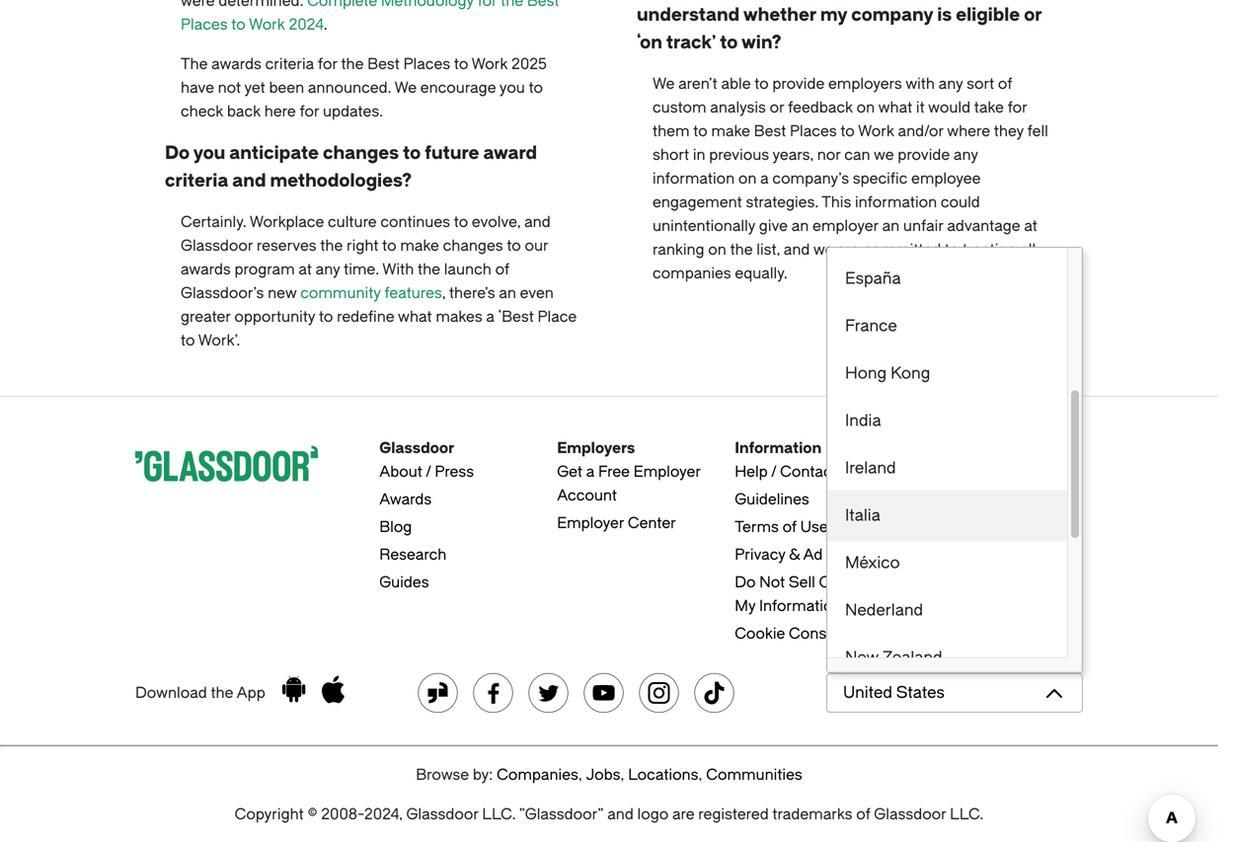 Task type: vqa. For each thing, say whether or not it's contained in the screenshot.
at within certainly. workplace culture continues to evolve, and glassdoor reserves the right to make changes to our awards program at any time. with the launch of glassdoor's new
yes



Task type: locate. For each thing, give the bounding box(es) containing it.
1 horizontal spatial provide
[[898, 146, 950, 164]]

we down employer
[[813, 241, 834, 259]]

and
[[232, 170, 266, 191], [524, 213, 551, 231], [784, 241, 810, 259], [607, 806, 634, 823]]

any inside the certainly. workplace culture continues to evolve, and glassdoor reserves the right to make changes to our awards program at any time. with the launch of glassdoor's new
[[316, 261, 340, 278]]

information
[[653, 170, 735, 188], [855, 194, 937, 211]]

0 horizontal spatial changes
[[323, 143, 399, 163]]

make inside we aren't able to provide employers with any sort of custom analysis or feedback on what it would take for them to make best places to work and/or where they fell short in previous years, nor can we provide any information on a company's specific employee engagement strategies. this information could unintentionally give an employer an unfair advantage at ranking on the list, and we are committed to treating all companies equally.
[[711, 122, 750, 140]]

ad
[[803, 546, 823, 564]]

"glassdoor"
[[519, 806, 604, 823]]

of left use
[[783, 518, 797, 536]]

0 vertical spatial awards
[[211, 55, 262, 73]]

1 vertical spatial provide
[[898, 146, 950, 164]]

2 llc. from the left
[[950, 806, 984, 823]]

methodologies?
[[270, 170, 412, 191]]

best inside the awards criteria for the best places to work 2025 have not yet been announced. we encourage you to check back here for updates.
[[367, 55, 400, 73]]

even
[[520, 284, 554, 302]]

at up the all
[[1024, 217, 1038, 235]]

do down check
[[165, 143, 190, 163]]

a left 'best
[[486, 308, 495, 326]]

1 horizontal spatial work
[[472, 55, 508, 73]]

places up the
[[181, 16, 228, 34]]

0 horizontal spatial criteria
[[165, 170, 228, 191]]

consent
[[789, 625, 849, 643]]

take
[[974, 99, 1004, 117]]

méxico
[[845, 554, 900, 572]]

0 horizontal spatial we
[[395, 79, 417, 97]]

changes up "launch"
[[443, 237, 503, 255]]

complete methodology for the best places to work 2024
[[181, 0, 559, 34]]

0 vertical spatial on
[[857, 99, 875, 117]]

strategies.
[[746, 194, 819, 211]]

any up would
[[939, 75, 963, 93]]

/ left press
[[426, 463, 431, 481]]

with
[[906, 75, 935, 93]]

work up "can"
[[858, 122, 894, 140]]

we left the encourage
[[395, 79, 417, 97]]

could
[[941, 194, 980, 211]]

for
[[477, 0, 497, 10], [318, 55, 337, 73], [1008, 99, 1027, 117], [300, 103, 319, 120]]

option
[[829, 208, 1065, 255]]

awards
[[211, 55, 262, 73], [181, 261, 231, 278]]

certainly.
[[181, 213, 246, 231]]

0 vertical spatial changes
[[323, 143, 399, 163]]

2 / from the left
[[771, 463, 776, 481]]

1 horizontal spatial best
[[527, 0, 559, 10]]

for up announced.
[[318, 55, 337, 73]]

0 vertical spatial are
[[837, 241, 860, 259]]

best inside we aren't able to provide employers with any sort of custom analysis or feedback on what it would take for them to make best places to work and/or where they fell short in previous years, nor can we provide any information on a company's specific employee engagement strategies. this information could unintentionally give an employer an unfair advantage at ranking on the list, and we are committed to treating all companies equally.
[[754, 122, 786, 140]]

2 vertical spatial on
[[708, 241, 727, 259]]

0 horizontal spatial a
[[486, 308, 495, 326]]

on down previous
[[738, 170, 757, 188]]

0 vertical spatial at
[[1024, 217, 1038, 235]]

best up announced.
[[367, 55, 400, 73]]

employer center link
[[557, 514, 676, 532]]

work
[[249, 16, 285, 34], [472, 55, 508, 73], [858, 122, 894, 140]]

information down specific
[[855, 194, 937, 211]]

employer right free
[[634, 463, 701, 481]]

0 vertical spatial we
[[874, 146, 894, 164]]

places down feedback
[[790, 122, 837, 140]]

years,
[[773, 146, 814, 164]]

community
[[300, 284, 381, 302]]

1 vertical spatial information
[[759, 597, 842, 615]]

to left future
[[403, 143, 421, 163]]

they
[[994, 122, 1024, 140]]

registered
[[698, 806, 769, 823]]

on
[[857, 99, 875, 117], [738, 170, 757, 188], [708, 241, 727, 259]]

make down analysis
[[711, 122, 750, 140]]

employer down account
[[557, 514, 624, 532]]

1 horizontal spatial at
[[1024, 217, 1038, 235]]

do
[[165, 143, 190, 163], [735, 574, 756, 591]]

new
[[845, 649, 879, 667]]

and down "anticipate"
[[232, 170, 266, 191]]

1 horizontal spatial do
[[735, 574, 756, 591]]

1 horizontal spatial /
[[771, 463, 776, 481]]

an
[[792, 217, 809, 235], [882, 217, 900, 235], [499, 284, 516, 302]]

features
[[384, 284, 442, 302]]

best down or
[[754, 122, 786, 140]]

on down unintentionally
[[708, 241, 727, 259]]

2 horizontal spatial best
[[754, 122, 786, 140]]

to up not
[[231, 16, 246, 34]]

changes
[[323, 143, 399, 163], [443, 237, 503, 255]]

unfair
[[903, 217, 944, 235]]

0 horizontal spatial are
[[672, 806, 695, 823]]

yet
[[244, 79, 265, 97]]

awards link
[[379, 491, 432, 508]]

0 vertical spatial information
[[735, 439, 822, 457]]

places inside we aren't able to provide employers with any sort of custom analysis or feedback on what it would take for them to make best places to work and/or where they fell short in previous years, nor can we provide any information on a company's specific employee engagement strategies. this information could unintentionally give an employer an unfair advantage at ranking on the list, and we are committed to treating all companies equally.
[[790, 122, 837, 140]]

glassdoor up about / press "link"
[[379, 439, 454, 457]]

provide up or
[[772, 75, 825, 93]]

you down check
[[193, 143, 225, 163]]

0 horizontal spatial you
[[193, 143, 225, 163]]

best inside the complete methodology for the best places to work 2024
[[527, 0, 559, 10]]

information up engagement
[[653, 170, 735, 188]]

an inside , there's an even greater opportunity to redefine what makes a 'best place to work'.
[[499, 284, 516, 302]]

any
[[939, 75, 963, 93], [954, 146, 978, 164], [316, 261, 340, 278]]

we up specific
[[874, 146, 894, 164]]

1 horizontal spatial employer
[[634, 463, 701, 481]]

workplace
[[250, 213, 324, 231]]

0 vertical spatial work
[[249, 16, 285, 34]]

here
[[264, 103, 296, 120]]

the left right
[[320, 237, 343, 255]]

kong
[[891, 364, 930, 383]]

companies
[[497, 766, 578, 784]]

you
[[500, 79, 525, 97], [193, 143, 225, 163]]

an right 'give'
[[792, 217, 809, 235]]

of
[[998, 75, 1012, 93], [495, 261, 509, 278], [783, 518, 797, 536], [856, 806, 870, 823]]

the left list,
[[730, 241, 753, 259]]

places up the encourage
[[403, 55, 450, 73]]

0 vertical spatial best
[[527, 0, 559, 10]]

glassdoor down certainly.
[[181, 237, 253, 255]]

provide down and/or
[[898, 146, 950, 164]]

free
[[598, 463, 630, 481]]

the left 'app'
[[211, 684, 233, 702]]

can
[[844, 146, 870, 164]]

and/or
[[898, 122, 944, 140]]

you inside the awards criteria for the best places to work 2025 have not yet been announced. we encourage you to check back here for updates.
[[500, 79, 525, 97]]

makes
[[436, 308, 483, 326]]

zealand
[[883, 649, 943, 667]]

a inside the 'employers get a free employer account employer center'
[[586, 463, 595, 481]]

1 llc. from the left
[[482, 806, 516, 823]]

new zealand
[[845, 649, 943, 667]]

ranking
[[653, 241, 705, 259]]

jobs link
[[586, 766, 621, 784]]

0 horizontal spatial do
[[165, 143, 190, 163]]

2008-
[[321, 806, 364, 823]]

1 vertical spatial at
[[299, 261, 312, 278]]

1 vertical spatial best
[[367, 55, 400, 73]]

browse by: companies jobs locations communities
[[416, 766, 802, 784]]

1 horizontal spatial are
[[837, 241, 860, 259]]

to left our on the left top of the page
[[507, 237, 521, 255]]

able
[[721, 75, 751, 93]]

1 horizontal spatial make
[[711, 122, 750, 140]]

1 horizontal spatial you
[[500, 79, 525, 97]]

1 horizontal spatial changes
[[443, 237, 503, 255]]

criteria up been
[[265, 55, 314, 73]]

1 horizontal spatial llc.
[[950, 806, 984, 823]]

criteria inside the awards criteria for the best places to work 2025 have not yet been announced. we encourage you to check back here for updates.
[[265, 55, 314, 73]]

best up 2025 at the top left
[[527, 0, 559, 10]]

awards up glassdoor's
[[181, 261, 231, 278]]

1 vertical spatial criteria
[[165, 170, 228, 191]]

encourage
[[420, 79, 496, 97]]

to left 'treating'
[[945, 241, 959, 259]]

2 vertical spatial any
[[316, 261, 340, 278]]

1 vertical spatial on
[[738, 170, 757, 188]]

1 vertical spatial a
[[486, 308, 495, 326]]

the up features
[[418, 261, 440, 278]]

employee
[[911, 170, 981, 188]]

copyright
[[235, 806, 304, 823]]

&
[[789, 546, 800, 564]]

what left the it
[[878, 99, 913, 117]]

india
[[845, 412, 881, 430]]

of inside the certainly. workplace culture continues to evolve, and glassdoor reserves the right to make changes to our awards program at any time. with the launch of glassdoor's new
[[495, 261, 509, 278]]

0 vertical spatial a
[[760, 170, 769, 188]]

0 horizontal spatial information
[[653, 170, 735, 188]]

/ inside glassdoor about / press awards blog research guides
[[426, 463, 431, 481]]

/ right help
[[771, 463, 776, 481]]

changes inside the certainly. workplace culture continues to evolve, and glassdoor reserves the right to make changes to our awards program at any time. with the launch of glassdoor's new
[[443, 237, 503, 255]]

0 vertical spatial make
[[711, 122, 750, 140]]

0 vertical spatial you
[[500, 79, 525, 97]]

the inside we aren't able to provide employers with any sort of custom analysis or feedback on what it would take for them to make best places to work and/or where they fell short in previous years, nor can we provide any information on a company's specific employee engagement strategies. this information could unintentionally give an employer an unfair advantage at ranking on the list, and we are committed to treating all companies equally.
[[730, 241, 753, 259]]

0 horizontal spatial employer
[[557, 514, 624, 532]]

2 vertical spatial best
[[754, 122, 786, 140]]

changes up methodologies?
[[323, 143, 399, 163]]

criteria up certainly.
[[165, 170, 228, 191]]

1 vertical spatial employer
[[557, 514, 624, 532]]

a up strategies.
[[760, 170, 769, 188]]

0 horizontal spatial places
[[181, 16, 228, 34]]

and inside the certainly. workplace culture continues to evolve, and glassdoor reserves the right to make changes to our awards program at any time. with the launch of glassdoor's new
[[524, 213, 551, 231]]

you down 2025 at the top left
[[500, 79, 525, 97]]

engagement
[[653, 194, 742, 211]]

/
[[426, 463, 431, 481], [771, 463, 776, 481]]

Select your country button
[[826, 673, 1083, 713]]

0 vertical spatial places
[[181, 16, 228, 34]]

of inside information help / contact us guidelines terms of use privacy & ad choices do not sell or share my information cookie consent tool
[[783, 518, 797, 536]]

help
[[735, 463, 768, 481]]

1 vertical spatial places
[[403, 55, 450, 73]]

account
[[557, 487, 617, 505]]

cookie consent tool link
[[735, 625, 882, 643]]

employer
[[634, 463, 701, 481], [557, 514, 624, 532]]

a right 'get'
[[586, 463, 595, 481]]

do up my
[[735, 574, 756, 591]]

what down features
[[398, 308, 432, 326]]

make inside the certainly. workplace culture continues to evolve, and glassdoor reserves the right to make changes to our awards program at any time. with the launch of glassdoor's new
[[400, 237, 439, 255]]

1 / from the left
[[426, 463, 431, 481]]

my
[[735, 597, 756, 615]]

list box
[[826, 208, 1083, 682]]

criteria
[[265, 55, 314, 73], [165, 170, 228, 191]]

the up 2025 at the top left
[[501, 0, 523, 10]]

1 vertical spatial make
[[400, 237, 439, 255]]

to inside "do you anticipate changes to future award criteria and methodologies?"
[[403, 143, 421, 163]]

1 vertical spatial work
[[472, 55, 508, 73]]

of right "launch"
[[495, 261, 509, 278]]

are right the logo
[[672, 806, 695, 823]]

0 horizontal spatial we
[[813, 241, 834, 259]]

0 horizontal spatial at
[[299, 261, 312, 278]]

this
[[822, 194, 851, 211]]

/ inside information help / contact us guidelines terms of use privacy & ad choices do not sell or share my information cookie consent tool
[[771, 463, 776, 481]]

awards up not
[[211, 55, 262, 73]]

0 horizontal spatial make
[[400, 237, 439, 255]]

1 vertical spatial what
[[398, 308, 432, 326]]

0 vertical spatial information
[[653, 170, 735, 188]]

by:
[[473, 766, 493, 784]]

0 horizontal spatial best
[[367, 55, 400, 73]]

1 vertical spatial do
[[735, 574, 756, 591]]

2 horizontal spatial work
[[858, 122, 894, 140]]

sell
[[789, 574, 815, 591]]

we up custom
[[653, 75, 675, 93]]

work up the encourage
[[472, 55, 508, 73]]

hong
[[845, 364, 887, 383]]

complete methodology for the best places to work 2024 link
[[181, 0, 559, 34]]

at down reserves
[[299, 261, 312, 278]]

to up in
[[693, 122, 708, 140]]

of right "trademarks"
[[856, 806, 870, 823]]

0 vertical spatial do
[[165, 143, 190, 163]]

community features link
[[300, 284, 442, 302]]

unintentionally
[[653, 217, 755, 235]]

on down employers
[[857, 99, 875, 117]]

information down sell
[[759, 597, 842, 615]]

/ for help
[[771, 463, 776, 481]]

0 vertical spatial criteria
[[265, 55, 314, 73]]

1 horizontal spatial what
[[878, 99, 913, 117]]

are down employer
[[837, 241, 860, 259]]

2 vertical spatial places
[[790, 122, 837, 140]]

0 horizontal spatial an
[[499, 284, 516, 302]]

0 horizontal spatial llc.
[[482, 806, 516, 823]]

provide
[[772, 75, 825, 93], [898, 146, 950, 164]]

the up announced.
[[341, 55, 364, 73]]

and right list,
[[784, 241, 810, 259]]

2024,
[[364, 806, 403, 823]]

work left 2024
[[249, 16, 285, 34]]

and up our on the left top of the page
[[524, 213, 551, 231]]

center
[[628, 514, 676, 532]]

0 horizontal spatial work
[[249, 16, 285, 34]]

1 horizontal spatial an
[[792, 217, 809, 235]]

trademarks
[[773, 806, 853, 823]]

at
[[1024, 217, 1038, 235], [299, 261, 312, 278]]

make down the continues
[[400, 237, 439, 255]]

0 horizontal spatial /
[[426, 463, 431, 481]]

us
[[841, 463, 860, 481]]

evolve,
[[472, 213, 521, 231]]

0 vertical spatial what
[[878, 99, 913, 117]]

for up they
[[1008, 99, 1027, 117]]

2 horizontal spatial a
[[760, 170, 769, 188]]

information up help / contact us 'link'
[[735, 439, 822, 457]]

1 vertical spatial awards
[[181, 261, 231, 278]]

an up 'best
[[499, 284, 516, 302]]

for right methodology
[[477, 0, 497, 10]]

any up "community"
[[316, 261, 340, 278]]

what
[[878, 99, 913, 117], [398, 308, 432, 326]]

work inside the complete methodology for the best places to work 2024
[[249, 16, 285, 34]]

guides
[[379, 574, 429, 591]]

of right sort
[[998, 75, 1012, 93]]

an up committed
[[882, 217, 900, 235]]

2 horizontal spatial places
[[790, 122, 837, 140]]

1 horizontal spatial places
[[403, 55, 450, 73]]

1 vertical spatial you
[[193, 143, 225, 163]]

1 horizontal spatial information
[[855, 194, 937, 211]]

to up the encourage
[[454, 55, 468, 73]]

any down where
[[954, 146, 978, 164]]

1 horizontal spatial a
[[586, 463, 595, 481]]

0 horizontal spatial provide
[[772, 75, 825, 93]]

we
[[874, 146, 894, 164], [813, 241, 834, 259]]

2 vertical spatial a
[[586, 463, 595, 481]]

1 horizontal spatial we
[[653, 75, 675, 93]]

0 horizontal spatial what
[[398, 308, 432, 326]]

1 horizontal spatial criteria
[[265, 55, 314, 73]]

for right here
[[300, 103, 319, 120]]

2 vertical spatial work
[[858, 122, 894, 140]]

1 vertical spatial changes
[[443, 237, 503, 255]]

choices
[[827, 546, 885, 564]]

aren't
[[678, 75, 718, 93]]



Task type: describe. For each thing, give the bounding box(es) containing it.
©
[[308, 806, 317, 823]]

committed
[[863, 241, 941, 259]]

redefine
[[337, 308, 395, 326]]

glassdoor inside the certainly. workplace culture continues to evolve, and glassdoor reserves the right to make changes to our awards program at any time. with the launch of glassdoor's new
[[181, 237, 253, 255]]

the
[[181, 55, 208, 73]]

1 vertical spatial information
[[855, 194, 937, 211]]

to right able
[[755, 75, 769, 93]]

culture
[[328, 213, 377, 231]]

and left the logo
[[607, 806, 634, 823]]

do inside "do you anticipate changes to future award criteria and methodologies?"
[[165, 143, 190, 163]]

nor
[[817, 146, 841, 164]]

locations
[[628, 766, 699, 784]]

at inside the certainly. workplace culture continues to evolve, and glassdoor reserves the right to make changes to our awards program at any time. with the launch of glassdoor's new
[[299, 261, 312, 278]]

our
[[525, 237, 548, 255]]

blog link
[[379, 518, 412, 536]]

glassdoor down browse
[[406, 806, 478, 823]]

anticipate
[[229, 143, 319, 163]]

it
[[916, 99, 925, 117]]

to left evolve,
[[454, 213, 468, 231]]

0 vertical spatial employer
[[634, 463, 701, 481]]

to down 2025 at the top left
[[529, 79, 543, 97]]

download the app
[[135, 684, 265, 702]]

guidelines link
[[735, 491, 809, 508]]

for inside we aren't able to provide employers with any sort of custom analysis or feedback on what it would take for them to make best places to work and/or where they fell short in previous years, nor can we provide any information on a company's specific employee engagement strategies. this information could unintentionally give an employer an unfair advantage at ranking on the list, and we are committed to treating all companies equally.
[[1008, 99, 1027, 117]]

1 vertical spatial we
[[813, 241, 834, 259]]

1 horizontal spatial on
[[738, 170, 757, 188]]

updates.
[[323, 103, 383, 120]]

option inside list box
[[829, 208, 1065, 255]]

share
[[840, 574, 882, 591]]

list box containing españa
[[826, 208, 1083, 682]]

continues
[[380, 213, 450, 231]]

2025
[[511, 55, 547, 73]]

employers get a free employer account employer center
[[557, 439, 701, 532]]

1 vertical spatial any
[[954, 146, 978, 164]]

award
[[483, 143, 537, 163]]

future
[[425, 143, 479, 163]]

companies
[[653, 265, 731, 282]]

companies link
[[497, 766, 578, 784]]

certainly. workplace culture continues to evolve, and glassdoor reserves the right to make changes to our awards program at any time. with the launch of glassdoor's new
[[181, 213, 551, 302]]

reserves
[[257, 237, 317, 255]]

glassdoor logo image
[[135, 436, 318, 498]]

or
[[770, 99, 784, 117]]

to inside the complete methodology for the best places to work 2024
[[231, 16, 246, 34]]

or
[[819, 574, 837, 591]]

there's
[[449, 284, 495, 302]]

have
[[181, 79, 214, 97]]

place
[[538, 308, 577, 326]]

tool
[[852, 625, 882, 643]]

not
[[218, 79, 241, 97]]

and inside we aren't able to provide employers with any sort of custom analysis or feedback on what it would take for them to make best places to work and/or where they fell short in previous years, nor can we provide any information on a company's specific employee engagement strategies. this information could unintentionally give an employer an unfair advantage at ranking on the list, and we are committed to treating all companies equally.
[[784, 241, 810, 259]]

press
[[435, 463, 474, 481]]

what inside , there's an even greater opportunity to redefine what makes a 'best place to work'.
[[398, 308, 432, 326]]

criteria inside "do you anticipate changes to future award criteria and methodologies?"
[[165, 170, 228, 191]]

you inside "do you anticipate changes to future award criteria and methodologies?"
[[193, 143, 225, 163]]

do inside information help / contact us guidelines terms of use privacy & ad choices do not sell or share my information cookie consent tool
[[735, 574, 756, 591]]

launch
[[444, 261, 492, 278]]

logo
[[637, 806, 669, 823]]

information help / contact us guidelines terms of use privacy & ad choices do not sell or share my information cookie consent tool
[[735, 439, 885, 643]]

communities
[[706, 766, 802, 784]]

app
[[237, 684, 265, 702]]

and inside "do you anticipate changes to future award criteria and methodologies?"
[[232, 170, 266, 191]]

program
[[235, 261, 295, 278]]

custom
[[653, 99, 707, 117]]

browse
[[416, 766, 469, 784]]

company's
[[773, 170, 849, 188]]

previous
[[709, 146, 769, 164]]

places inside the awards criteria for the best places to work 2025 have not yet been announced. we encourage you to check back here for updates.
[[403, 55, 450, 73]]

we inside the awards criteria for the best places to work 2025 have not yet been announced. we encourage you to check back here for updates.
[[395, 79, 417, 97]]

glassdoor inside glassdoor about / press awards blog research guides
[[379, 439, 454, 457]]

work inside we aren't able to provide employers with any sort of custom analysis or feedback on what it would take for them to make best places to work and/or where they fell short in previous years, nor can we provide any information on a company's specific employee engagement strategies. this information could unintentionally give an employer an unfair advantage at ranking on the list, and we are committed to treating all companies equally.
[[858, 122, 894, 140]]

fell
[[1027, 122, 1048, 140]]

research link
[[379, 546, 447, 564]]

for inside the complete methodology for the best places to work 2024
[[477, 0, 497, 10]]

do you anticipate changes to future award criteria and methodologies?
[[165, 143, 537, 191]]

1 vertical spatial are
[[672, 806, 695, 823]]

community features
[[300, 284, 442, 302]]

glassdoor right "trademarks"
[[874, 806, 946, 823]]

changes inside "do you anticipate changes to future award criteria and methodologies?"
[[323, 143, 399, 163]]

/ for about
[[426, 463, 431, 481]]

new
[[268, 284, 297, 302]]

short
[[653, 146, 689, 164]]

0 vertical spatial provide
[[772, 75, 825, 93]]

back
[[227, 103, 261, 120]]

places inside the complete methodology for the best places to work 2024
[[181, 16, 228, 34]]

italia
[[845, 507, 881, 525]]

work'.
[[198, 332, 240, 350]]

analysis
[[710, 99, 766, 117]]

to up "can"
[[841, 122, 855, 140]]

advantage
[[947, 217, 1021, 235]]

2 horizontal spatial an
[[882, 217, 900, 235]]

what inside we aren't able to provide employers with any sort of custom analysis or feedback on what it would take for them to make best places to work and/or where they fell short in previous years, nor can we provide any information on a company's specific employee engagement strategies. this information could unintentionally give an employer an unfair advantage at ranking on the list, and we are committed to treating all companies equally.
[[878, 99, 913, 117]]

terms
[[735, 518, 779, 536]]

to down "community"
[[319, 308, 333, 326]]

to down the greater
[[181, 332, 195, 350]]

at inside we aren't able to provide employers with any sort of custom analysis or feedback on what it would take for them to make best places to work and/or where they fell short in previous years, nor can we provide any information on a company's specific employee engagement strategies. this information could unintentionally give an employer an unfair advantage at ranking on the list, and we are committed to treating all companies equally.
[[1024, 217, 1038, 235]]

0 vertical spatial any
[[939, 75, 963, 93]]

locations link
[[628, 766, 699, 784]]

work inside the awards criteria for the best places to work 2025 have not yet been announced. we encourage you to check back here for updates.
[[472, 55, 508, 73]]

we inside we aren't able to provide employers with any sort of custom analysis or feedback on what it would take for them to make best places to work and/or where they fell short in previous years, nor can we provide any information on a company's specific employee engagement strategies. this information could unintentionally give an employer an unfair advantage at ranking on the list, and we are committed to treating all companies equally.
[[653, 75, 675, 93]]

treating
[[963, 241, 1017, 259]]

use
[[800, 518, 828, 536]]

.
[[324, 16, 328, 34]]

the awards criteria for the best places to work 2025 have not yet been announced. we encourage you to check back here for updates.
[[181, 55, 547, 120]]

the inside the awards criteria for the best places to work 2025 have not yet been announced. we encourage you to check back here for updates.
[[341, 55, 364, 73]]

guidelines
[[735, 491, 809, 508]]

communities link
[[706, 766, 802, 784]]

1 horizontal spatial we
[[874, 146, 894, 164]]

download
[[135, 684, 207, 702]]

not
[[759, 574, 785, 591]]

terms of use link
[[735, 518, 828, 536]]

in
[[693, 146, 706, 164]]

awards inside the certainly. workplace culture continues to evolve, and glassdoor reserves the right to make changes to our awards program at any time. with the launch of glassdoor's new
[[181, 261, 231, 278]]

to up with
[[382, 237, 397, 255]]

awards
[[379, 491, 432, 508]]

awards inside the awards criteria for the best places to work 2025 have not yet been announced. we encourage you to check back here for updates.
[[211, 55, 262, 73]]

announced.
[[308, 79, 391, 97]]

them
[[653, 122, 690, 140]]

a inside we aren't able to provide employers with any sort of custom analysis or feedback on what it would take for them to make best places to work and/or where they fell short in previous years, nor can we provide any information on a company's specific employee engagement strategies. this information could unintentionally give an employer an unfair advantage at ranking on the list, and we are committed to treating all companies equally.
[[760, 170, 769, 188]]

employer
[[813, 217, 879, 235]]

,
[[442, 284, 446, 302]]

complete
[[307, 0, 377, 10]]

of inside we aren't able to provide employers with any sort of custom analysis or feedback on what it would take for them to make best places to work and/or where they fell short in previous years, nor can we provide any information on a company's specific employee engagement strategies. this information could unintentionally give an employer an unfair advantage at ranking on the list, and we are committed to treating all companies equally.
[[998, 75, 1012, 93]]

the inside the complete methodology for the best places to work 2024
[[501, 0, 523, 10]]

a inside , there's an even greater opportunity to redefine what makes a 'best place to work'.
[[486, 308, 495, 326]]

guides link
[[379, 574, 429, 591]]

0 horizontal spatial on
[[708, 241, 727, 259]]

opportunity
[[234, 308, 315, 326]]

methodology
[[381, 0, 474, 10]]

2 horizontal spatial on
[[857, 99, 875, 117]]

ireland
[[845, 459, 896, 477]]

are inside we aren't able to provide employers with any sort of custom analysis or feedback on what it would take for them to make best places to work and/or where they fell short in previous years, nor can we provide any information on a company's specific employee engagement strategies. this information could unintentionally give an employer an unfair advantage at ranking on the list, and we are committed to treating all companies equally.
[[837, 241, 860, 259]]

research
[[379, 546, 447, 564]]

nederland
[[845, 601, 923, 620]]



